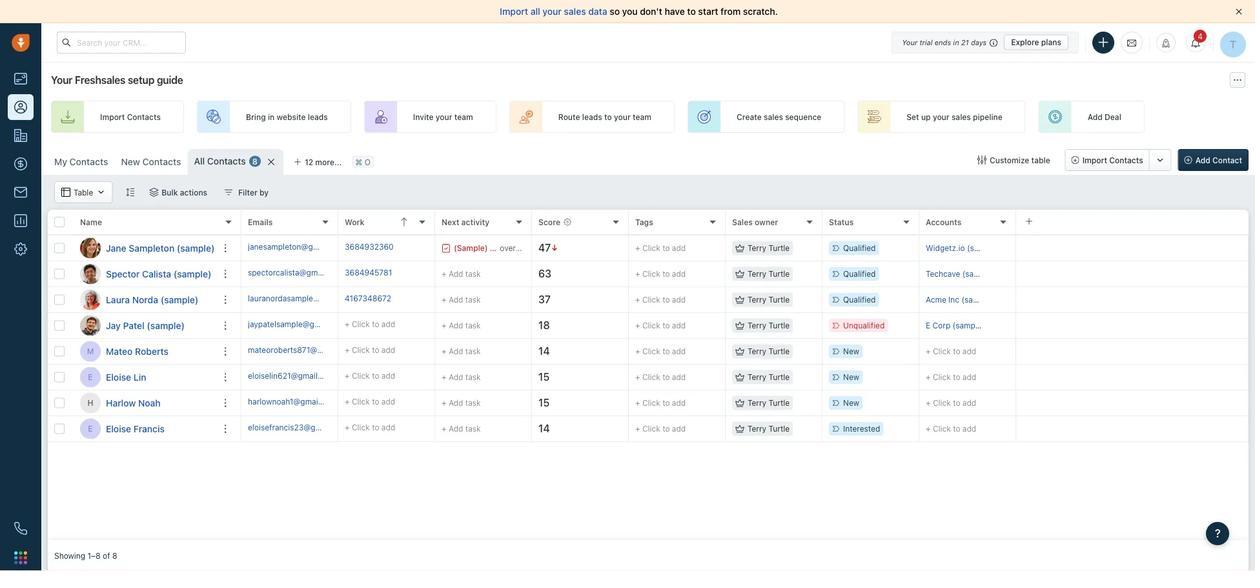 Task type: describe. For each thing, give the bounding box(es) containing it.
sampleton
[[129, 243, 175, 254]]

jay patel (sample) link
[[106, 319, 185, 332]]

8 inside 'all contacts 8'
[[252, 157, 258, 166]]

mateoroberts871@gmail.com
[[248, 346, 355, 355]]

4167348672
[[345, 294, 392, 303]]

turtle for janesampleton@gmail.com
[[769, 244, 790, 253]]

task for jaypatelsample@gmail.com
[[466, 321, 481, 330]]

trial
[[920, 38, 933, 47]]

more...
[[315, 158, 342, 167]]

jay patel (sample)
[[106, 320, 185, 331]]

your right route
[[614, 112, 631, 121]]

eloise for eloise lin
[[106, 372, 131, 383]]

Search your CRM... text field
[[57, 32, 186, 54]]

eloiselin621@gmail.com
[[248, 372, 336, 381]]

actions
[[180, 188, 207, 197]]

set up your sales pipeline link
[[858, 101, 1026, 133]]

add for spectorcalista@gmail.com
[[449, 270, 463, 279]]

jaypatelsample@gmail.com + click to add
[[248, 320, 395, 329]]

terry for eloisefrancis23@gmail.com
[[748, 425, 767, 434]]

plans
[[1042, 38, 1062, 47]]

press space to select this row. row containing laura norda (sample)
[[48, 287, 242, 313]]

pipeline
[[973, 112, 1003, 121]]

import all your sales data so you don't have to start from scratch.
[[500, 6, 778, 17]]

jane sampleton (sample)
[[106, 243, 215, 254]]

explore
[[1012, 38, 1040, 47]]

contacts up bulk
[[142, 157, 181, 167]]

your for your freshsales setup guide
[[51, 74, 72, 86]]

francis
[[134, 424, 165, 434]]

customize table
[[990, 156, 1051, 165]]

janesampleton@gmail.com
[[248, 242, 346, 252]]

+ add task for harlownoah1@gmail.com
[[442, 399, 481, 408]]

start
[[699, 6, 719, 17]]

import for the import contacts button
[[1083, 156, 1108, 165]]

phone element
[[8, 516, 34, 542]]

freshsales
[[75, 74, 125, 86]]

terry turtle for harlownoah1@gmail.com
[[748, 399, 790, 408]]

47
[[539, 242, 551, 254]]

up
[[922, 112, 931, 121]]

ends
[[935, 38, 952, 47]]

style_myh0__igzzd8unmi image
[[125, 188, 135, 197]]

+ add task for eloiselin621@gmail.com
[[442, 373, 481, 382]]

14 for eloisefrancis23@gmail.com
[[539, 423, 550, 435]]

next
[[442, 218, 460, 227]]

4167348672 link
[[345, 293, 392, 307]]

0 vertical spatial in
[[954, 38, 960, 47]]

(sample) for jane sampleton (sample)
[[177, 243, 215, 254]]

terry for janesampleton@gmail.com
[[748, 244, 767, 253]]

techcave
[[926, 270, 961, 279]]

send email image
[[1128, 37, 1137, 48]]

cell for eloisefrancis23@gmail.com
[[1017, 417, 1249, 442]]

your freshsales setup guide
[[51, 74, 183, 86]]

import contacts for import contacts link
[[100, 112, 161, 121]]

terry for lauranordasample@gmail.com
[[748, 295, 767, 305]]

0 vertical spatial import
[[500, 6, 528, 17]]

container_wx8msf4aqz5i3rn1 image inside filter by button
[[224, 188, 233, 197]]

your right invite
[[436, 112, 453, 121]]

add for mateoroberts871@gmail.com
[[449, 347, 463, 356]]

harlow
[[106, 398, 136, 409]]

turtle for eloiselin621@gmail.com
[[769, 373, 790, 382]]

eloiselin621@gmail.com link
[[248, 371, 336, 384]]

bulk actions
[[162, 188, 207, 197]]

e corp (sample)
[[926, 321, 985, 330]]

3684945781
[[345, 268, 392, 277]]

mateoroberts871@gmail.com link
[[248, 345, 355, 359]]

lauranordasample@gmail.com
[[248, 294, 358, 303]]

12 more...
[[305, 158, 342, 167]]

12
[[305, 158, 313, 167]]

lin
[[134, 372, 146, 383]]

invite
[[413, 112, 434, 121]]

eloisefrancis23@gmail.com
[[248, 423, 348, 432]]

sales owner
[[732, 218, 779, 227]]

invite your team link
[[364, 101, 497, 133]]

spector calista (sample) link
[[106, 268, 211, 281]]

terry for harlownoah1@gmail.com
[[748, 399, 767, 408]]

corp
[[933, 321, 951, 330]]

guide
[[157, 74, 183, 86]]

add for lauranordasample@gmail.com
[[449, 296, 463, 305]]

turtle for eloisefrancis23@gmail.com
[[769, 425, 790, 434]]

eloise lin link
[[106, 371, 146, 384]]

your right up
[[933, 112, 950, 121]]

eloise francis
[[106, 424, 165, 434]]

jaypatelsample@gmail.com link
[[248, 319, 347, 333]]

row group containing jane sampleton (sample)
[[48, 236, 242, 442]]

turtle for jaypatelsample@gmail.com
[[769, 321, 790, 330]]

terry for spectorcalista@gmail.com
[[748, 270, 767, 279]]

import contacts for the import contacts button
[[1083, 156, 1144, 165]]

jane
[[106, 243, 126, 254]]

owner
[[755, 218, 779, 227]]

container_wx8msf4aqz5i3rn1 image inside customize table "button"
[[978, 156, 987, 165]]

janesampleton@gmail.com 3684932360
[[248, 242, 394, 252]]

customize
[[990, 156, 1030, 165]]

j image for jane sampleton (sample)
[[80, 238, 101, 259]]

jay
[[106, 320, 121, 331]]

leads inside bring in website leads 'link'
[[308, 112, 328, 121]]

leads inside route leads to your team link
[[583, 112, 603, 121]]

press space to select this row. row containing 63
[[242, 262, 1249, 287]]

+ add task for spectorcalista@gmail.com
[[442, 270, 481, 279]]

import for import contacts link
[[100, 112, 125, 121]]

spector calista (sample)
[[106, 269, 211, 279]]

cell for eloiselin621@gmail.com
[[1017, 365, 1249, 390]]

mateo roberts link
[[106, 345, 169, 358]]

(sample) down the widgetz.io (sample) link
[[963, 270, 995, 279]]

15 for harlownoah1@gmail.com
[[539, 397, 550, 409]]

new for eloiselin621@gmail.com
[[844, 373, 860, 382]]

(sample) for spector calista (sample)
[[174, 269, 211, 279]]

lauranordasample@gmail.com link
[[248, 293, 358, 307]]

add contact button
[[1179, 149, 1249, 171]]

cell for spectorcalista@gmail.com
[[1017, 262, 1249, 287]]

contacts inside button
[[1110, 156, 1144, 165]]

container_wx8msf4aqz5i3rn1 image for eloisefrancis23@gmail.com
[[736, 425, 745, 434]]

3684932360 link
[[345, 241, 394, 255]]

showing 1–8 of 8
[[54, 552, 117, 561]]

eloisefrancis23@gmail.com + click to add
[[248, 423, 395, 432]]

name
[[80, 218, 102, 227]]

(sample) for acme inc (sample)
[[962, 295, 994, 305]]

turtle for mateoroberts871@gmail.com
[[769, 347, 790, 356]]

cell for janesampleton@gmail.com
[[1017, 236, 1249, 261]]

so
[[610, 6, 620, 17]]

harlownoah1@gmail.com
[[248, 397, 338, 407]]

cell for jaypatelsample@gmail.com
[[1017, 313, 1249, 338]]

in inside bring in website leads 'link'
[[268, 112, 275, 121]]

harlow noah
[[106, 398, 161, 409]]

bring in website leads
[[246, 112, 328, 121]]

sales
[[732, 218, 753, 227]]

inc
[[949, 295, 960, 305]]

press space to select this row. row containing mateo roberts
[[48, 339, 242, 365]]

bulk actions button
[[141, 182, 216, 203]]

container_wx8msf4aqz5i3rn1 image for spectorcalista@gmail.com
[[736, 270, 745, 279]]

my contacts
[[54, 157, 108, 167]]

terry turtle for spectorcalista@gmail.com
[[748, 270, 790, 279]]

+ add task for mateoroberts871@gmail.com
[[442, 347, 481, 356]]

contacts down setup
[[127, 112, 161, 121]]

press space to select this row. row containing 18
[[242, 313, 1249, 339]]

terry turtle for eloisefrancis23@gmail.com
[[748, 425, 790, 434]]

l image
[[80, 290, 101, 310]]

laura norda (sample) link
[[106, 294, 199, 306]]

techcave (sample) link
[[926, 270, 995, 279]]

e for eloise lin
[[88, 373, 93, 382]]

import all your sales data link
[[500, 6, 610, 17]]

turtle for lauranordasample@gmail.com
[[769, 295, 790, 305]]

container_wx8msf4aqz5i3rn1 image inside table popup button
[[96, 188, 105, 197]]

press space to select this row. row containing eloise francis
[[48, 417, 242, 442]]

create sales sequence
[[737, 112, 822, 121]]

of
[[103, 552, 110, 561]]

14 for mateoroberts871@gmail.com
[[539, 345, 550, 358]]

accounts
[[926, 218, 962, 227]]

1 team from the left
[[455, 112, 473, 121]]

by
[[260, 188, 269, 197]]

grid containing 47
[[48, 209, 1249, 541]]

terry turtle for jaypatelsample@gmail.com
[[748, 321, 790, 330]]

eloise francis link
[[106, 423, 165, 436]]

0 vertical spatial e
[[926, 321, 931, 330]]

add for eloiselin621@gmail.com
[[449, 373, 463, 382]]



Task type: vqa. For each thing, say whether or not it's contained in the screenshot.


Task type: locate. For each thing, give the bounding box(es) containing it.
import contacts button
[[1066, 149, 1150, 171]]

route leads to your team
[[559, 112, 652, 121]]

j image for jay patel (sample)
[[80, 316, 101, 336]]

showing
[[54, 552, 85, 561]]

e
[[926, 321, 931, 330], [88, 373, 93, 382], [88, 425, 93, 434]]

6 + add task from the top
[[442, 399, 481, 408]]

interested
[[844, 425, 881, 434]]

6 task from the top
[[466, 399, 481, 408]]

1 vertical spatial eloise
[[106, 424, 131, 434]]

7 cell from the top
[[1017, 391, 1249, 416]]

my contacts button
[[48, 149, 115, 175], [54, 157, 108, 167]]

next activity
[[442, 218, 490, 227]]

0 horizontal spatial 8
[[112, 552, 117, 561]]

leads right route
[[583, 112, 603, 121]]

1 horizontal spatial your
[[902, 38, 918, 47]]

container_wx8msf4aqz5i3rn1 image
[[61, 188, 70, 197], [442, 244, 451, 253], [736, 244, 745, 253], [736, 270, 745, 279], [736, 373, 745, 382], [736, 399, 745, 408], [736, 425, 745, 434]]

sequence
[[786, 112, 822, 121]]

2 vertical spatial e
[[88, 425, 93, 434]]

eloise left lin
[[106, 372, 131, 383]]

8 cell from the top
[[1017, 417, 1249, 442]]

cell for lauranordasample@gmail.com
[[1017, 287, 1249, 313]]

table
[[1032, 156, 1051, 165]]

task for eloiselin621@gmail.com
[[466, 373, 481, 382]]

add for jaypatelsample@gmail.com
[[449, 321, 463, 330]]

import contacts down deal
[[1083, 156, 1144, 165]]

cell for harlownoah1@gmail.com
[[1017, 391, 1249, 416]]

your trial ends in 21 days
[[902, 38, 987, 47]]

spector
[[106, 269, 140, 279]]

contacts right all
[[207, 156, 246, 167]]

2 horizontal spatial import
[[1083, 156, 1108, 165]]

in
[[954, 38, 960, 47], [268, 112, 275, 121]]

3 task from the top
[[466, 321, 481, 330]]

noah
[[138, 398, 161, 409]]

your left the freshsales
[[51, 74, 72, 86]]

e for eloise francis
[[88, 425, 93, 434]]

leads right website
[[308, 112, 328, 121]]

1 14 from the top
[[539, 345, 550, 358]]

task for harlownoah1@gmail.com
[[466, 399, 481, 408]]

2 task from the top
[[466, 296, 481, 305]]

1 vertical spatial 14
[[539, 423, 550, 435]]

my
[[54, 157, 67, 167]]

scratch.
[[743, 6, 778, 17]]

2 vertical spatial import
[[1083, 156, 1108, 165]]

contact
[[1213, 156, 1243, 165]]

1 horizontal spatial in
[[954, 38, 960, 47]]

press space to select this row. row containing spector calista (sample)
[[48, 262, 242, 287]]

8 right of
[[112, 552, 117, 561]]

0 vertical spatial your
[[902, 38, 918, 47]]

cell
[[1017, 236, 1249, 261], [1017, 262, 1249, 287], [1017, 287, 1249, 313], [1017, 313, 1249, 338], [1017, 339, 1249, 364], [1017, 365, 1249, 390], [1017, 391, 1249, 416], [1017, 417, 1249, 442]]

grid
[[48, 209, 1249, 541]]

(sample)
[[177, 243, 215, 254], [968, 244, 1000, 253], [174, 269, 211, 279], [963, 270, 995, 279], [161, 295, 199, 305], [962, 295, 994, 305], [147, 320, 185, 331], [953, 321, 985, 330]]

sales left the pipeline
[[952, 112, 971, 121]]

task for spectorcalista@gmail.com
[[466, 270, 481, 279]]

(sample) for laura norda (sample)
[[161, 295, 199, 305]]

(sample) down spector calista (sample) link
[[161, 295, 199, 305]]

0 vertical spatial 15
[[539, 371, 550, 383]]

3 terry from the top
[[748, 295, 767, 305]]

18
[[539, 319, 550, 332]]

import inside import contacts link
[[100, 112, 125, 121]]

customize table button
[[970, 149, 1059, 171]]

2 horizontal spatial sales
[[952, 112, 971, 121]]

eloise down harlow on the bottom left of page
[[106, 424, 131, 434]]

8 turtle from the top
[[769, 425, 790, 434]]

1 terry turtle from the top
[[748, 244, 790, 253]]

press space to select this row. row containing jay patel (sample)
[[48, 313, 242, 339]]

set up your sales pipeline
[[907, 112, 1003, 121]]

7 terry from the top
[[748, 399, 767, 408]]

import down add deal link
[[1083, 156, 1108, 165]]

bulk
[[162, 188, 178, 197]]

add
[[672, 244, 686, 253], [672, 270, 686, 279], [672, 295, 686, 305], [382, 320, 395, 329], [672, 321, 686, 330], [382, 346, 395, 355], [672, 347, 686, 356], [963, 347, 977, 356], [382, 372, 395, 381], [672, 373, 686, 382], [963, 373, 977, 382], [382, 397, 395, 407], [672, 399, 686, 408], [963, 399, 977, 408], [382, 423, 395, 432], [672, 425, 686, 434], [963, 425, 977, 434]]

(sample) up techcave (sample)
[[968, 244, 1000, 253]]

harlownoah1@gmail.com link
[[248, 397, 338, 410]]

7 + add task from the top
[[442, 425, 481, 434]]

import left all
[[500, 6, 528, 17]]

laura
[[106, 295, 130, 305]]

1 turtle from the top
[[769, 244, 790, 253]]

+ add task for eloisefrancis23@gmail.com
[[442, 425, 481, 434]]

m
[[87, 347, 94, 356]]

sales inside create sales sequence "link"
[[764, 112, 783, 121]]

deal
[[1105, 112, 1122, 121]]

1 vertical spatial 8
[[112, 552, 117, 561]]

import contacts group
[[1066, 149, 1172, 171]]

new contacts
[[121, 157, 181, 167]]

widgetz.io (sample) link
[[926, 244, 1000, 253]]

0 vertical spatial eloise
[[106, 372, 131, 383]]

0 horizontal spatial sales
[[564, 6, 586, 17]]

from
[[721, 6, 741, 17]]

name row
[[48, 210, 242, 236]]

+ add task for jaypatelsample@gmail.com
[[442, 321, 481, 330]]

press space to select this row. row containing eloise lin
[[48, 365, 242, 391]]

1 horizontal spatial import
[[500, 6, 528, 17]]

add for eloisefrancis23@gmail.com
[[449, 425, 463, 434]]

1 vertical spatial import
[[100, 112, 125, 121]]

press space to select this row. row containing jane sampleton (sample)
[[48, 236, 242, 262]]

(sample) right inc
[[962, 295, 994, 305]]

table
[[74, 188, 93, 197]]

terry turtle for janesampleton@gmail.com
[[748, 244, 790, 253]]

1 horizontal spatial leads
[[583, 112, 603, 121]]

1 vertical spatial in
[[268, 112, 275, 121]]

5 + add task from the top
[[442, 373, 481, 382]]

3 qualified from the top
[[844, 295, 876, 305]]

6 turtle from the top
[[769, 373, 790, 382]]

(sample) right corp
[[953, 321, 985, 330]]

7 task from the top
[[466, 425, 481, 434]]

terry turtle for eloiselin621@gmail.com
[[748, 373, 790, 382]]

sales right create
[[764, 112, 783, 121]]

1 eloise from the top
[[106, 372, 131, 383]]

1 vertical spatial 15
[[539, 397, 550, 409]]

invite your team
[[413, 112, 473, 121]]

in right 'bring'
[[268, 112, 275, 121]]

terry turtle
[[748, 244, 790, 253], [748, 270, 790, 279], [748, 295, 790, 305], [748, 321, 790, 330], [748, 347, 790, 356], [748, 373, 790, 382], [748, 399, 790, 408], [748, 425, 790, 434]]

(sample) for jay patel (sample)
[[147, 320, 185, 331]]

3 cell from the top
[[1017, 287, 1249, 313]]

4 + add task from the top
[[442, 347, 481, 356]]

norda
[[132, 295, 158, 305]]

spectorcalista@gmail.com link
[[248, 267, 344, 281]]

task for eloisefrancis23@gmail.com
[[466, 425, 481, 434]]

1 terry from the top
[[748, 244, 767, 253]]

press space to select this row. row
[[48, 236, 242, 262], [242, 236, 1249, 262], [48, 262, 242, 287], [242, 262, 1249, 287], [48, 287, 242, 313], [242, 287, 1249, 313], [48, 313, 242, 339], [242, 313, 1249, 339], [48, 339, 242, 365], [242, 339, 1249, 365], [48, 365, 242, 391], [242, 365, 1249, 391], [48, 391, 242, 417], [242, 391, 1249, 417], [48, 417, 242, 442], [242, 417, 1249, 442]]

new for harlownoah1@gmail.com
[[844, 399, 860, 408]]

2 row group from the left
[[242, 236, 1249, 442]]

container_wx8msf4aqz5i3rn1 image
[[978, 156, 987, 165], [96, 188, 105, 197], [149, 188, 158, 197], [224, 188, 233, 197], [736, 296, 745, 305], [736, 321, 745, 330], [736, 347, 745, 356]]

1 task from the top
[[466, 270, 481, 279]]

6 cell from the top
[[1017, 365, 1249, 390]]

h
[[87, 399, 93, 408]]

what's new image
[[1162, 39, 1171, 48]]

container_wx8msf4aqz5i3rn1 image for harlownoah1@gmail.com
[[736, 399, 745, 408]]

add inside add contact button
[[1196, 156, 1211, 165]]

container_wx8msf4aqz5i3rn1 image inside the bulk actions button
[[149, 188, 158, 197]]

(sample) right calista
[[174, 269, 211, 279]]

0 horizontal spatial team
[[455, 112, 473, 121]]

5 cell from the top
[[1017, 339, 1249, 364]]

phone image
[[14, 523, 27, 535]]

0 vertical spatial j image
[[80, 238, 101, 259]]

2 cell from the top
[[1017, 262, 1249, 287]]

7 turtle from the top
[[769, 399, 790, 408]]

2 team from the left
[[633, 112, 652, 121]]

your left 'trial'
[[902, 38, 918, 47]]

add
[[1088, 112, 1103, 121], [1196, 156, 1211, 165], [449, 270, 463, 279], [449, 296, 463, 305], [449, 321, 463, 330], [449, 347, 463, 356], [449, 373, 463, 382], [449, 399, 463, 408], [449, 425, 463, 434]]

spectorcalista@gmail.com
[[248, 268, 344, 277]]

freshworks switcher image
[[14, 552, 27, 565]]

8 terry turtle from the top
[[748, 425, 790, 434]]

sales for set
[[952, 112, 971, 121]]

terry for mateoroberts871@gmail.com
[[748, 347, 767, 356]]

6 terry from the top
[[748, 373, 767, 382]]

7 terry turtle from the top
[[748, 399, 790, 408]]

add inside add deal link
[[1088, 112, 1103, 121]]

4 terry turtle from the top
[[748, 321, 790, 330]]

15 for eloiselin621@gmail.com
[[539, 371, 550, 383]]

turtle for spectorcalista@gmail.com
[[769, 270, 790, 279]]

1 leads from the left
[[308, 112, 328, 121]]

task for mateoroberts871@gmail.com
[[466, 347, 481, 356]]

8
[[252, 157, 258, 166], [112, 552, 117, 561]]

3 turtle from the top
[[769, 295, 790, 305]]

2 14 from the top
[[539, 423, 550, 435]]

qualified for 37
[[844, 295, 876, 305]]

container_wx8msf4aqz5i3rn1 image for eloiselin621@gmail.com
[[736, 373, 745, 382]]

leads
[[308, 112, 328, 121], [583, 112, 603, 121]]

terry for jaypatelsample@gmail.com
[[748, 321, 767, 330]]

1 horizontal spatial 8
[[252, 157, 258, 166]]

terry turtle for mateoroberts871@gmail.com
[[748, 347, 790, 356]]

0 vertical spatial 8
[[252, 157, 258, 166]]

e corp (sample) link
[[926, 321, 985, 330]]

0 horizontal spatial leads
[[308, 112, 328, 121]]

your right all
[[543, 6, 562, 17]]

1 qualified from the top
[[844, 244, 876, 253]]

j image left jane
[[80, 238, 101, 259]]

name column header
[[74, 210, 242, 236]]

import
[[500, 6, 528, 17], [100, 112, 125, 121], [1083, 156, 1108, 165]]

terry for eloiselin621@gmail.com
[[748, 373, 767, 382]]

0 horizontal spatial in
[[268, 112, 275, 121]]

calista
[[142, 269, 171, 279]]

row group containing 47
[[242, 236, 1249, 442]]

63
[[539, 268, 552, 280]]

3 + add task from the top
[[442, 321, 481, 330]]

terry turtle for lauranordasample@gmail.com
[[748, 295, 790, 305]]

1 horizontal spatial team
[[633, 112, 652, 121]]

1 vertical spatial import contacts
[[1083, 156, 1144, 165]]

data
[[589, 6, 608, 17]]

e down the h
[[88, 425, 93, 434]]

5 terry from the top
[[748, 347, 767, 356]]

row group
[[48, 236, 242, 442], [242, 236, 1249, 442]]

2 eloise from the top
[[106, 424, 131, 434]]

you
[[622, 6, 638, 17]]

bring in website leads link
[[197, 101, 351, 133]]

5 turtle from the top
[[769, 347, 790, 356]]

0 horizontal spatial import
[[100, 112, 125, 121]]

1 vertical spatial e
[[88, 373, 93, 382]]

set
[[907, 112, 920, 121]]

(sample) inside "link"
[[177, 243, 215, 254]]

12 more... button
[[287, 153, 349, 171]]

0 vertical spatial 14
[[539, 345, 550, 358]]

8 terry from the top
[[748, 425, 767, 434]]

acme inc (sample) link
[[926, 295, 994, 305]]

+
[[636, 244, 640, 253], [636, 270, 640, 279], [442, 270, 447, 279], [636, 295, 640, 305], [442, 296, 447, 305], [345, 320, 350, 329], [636, 321, 640, 330], [442, 321, 447, 330], [345, 346, 350, 355], [636, 347, 640, 356], [926, 347, 931, 356], [442, 347, 447, 356], [345, 372, 350, 381], [636, 373, 640, 382], [926, 373, 931, 382], [442, 373, 447, 382], [345, 397, 350, 407], [636, 399, 640, 408], [926, 399, 931, 408], [442, 399, 447, 408], [345, 423, 350, 432], [636, 425, 640, 434], [926, 425, 931, 434], [442, 425, 447, 434]]

import contacts inside button
[[1083, 156, 1144, 165]]

import down the your freshsales setup guide
[[100, 112, 125, 121]]

contacts down deal
[[1110, 156, 1144, 165]]

filter
[[238, 188, 258, 197]]

2 terry from the top
[[748, 270, 767, 279]]

sales
[[564, 6, 586, 17], [764, 112, 783, 121], [952, 112, 971, 121]]

add for harlownoah1@gmail.com
[[449, 399, 463, 408]]

create
[[737, 112, 762, 121]]

work
[[345, 218, 365, 227]]

5 task from the top
[[466, 373, 481, 382]]

2 + add task from the top
[[442, 296, 481, 305]]

acme inc (sample)
[[926, 295, 994, 305]]

sales inside set up your sales pipeline link
[[952, 112, 971, 121]]

(sample) right sampleton
[[177, 243, 215, 254]]

2 j image from the top
[[80, 316, 101, 336]]

s image
[[80, 264, 101, 285]]

jane sampleton (sample) link
[[106, 242, 215, 255]]

container_wx8msf4aqz5i3rn1 image inside table popup button
[[61, 188, 70, 197]]

press space to select this row. row containing 37
[[242, 287, 1249, 313]]

8 up filter by
[[252, 157, 258, 166]]

2 turtle from the top
[[769, 270, 790, 279]]

add deal link
[[1039, 101, 1145, 133]]

e left corp
[[926, 321, 931, 330]]

patel
[[123, 320, 145, 331]]

eloise for eloise francis
[[106, 424, 131, 434]]

3 terry turtle from the top
[[748, 295, 790, 305]]

1 horizontal spatial sales
[[764, 112, 783, 121]]

3684945781 link
[[345, 267, 392, 281]]

widgetz.io
[[926, 244, 965, 253]]

e up the h
[[88, 373, 93, 382]]

1 row group from the left
[[48, 236, 242, 442]]

⌘
[[355, 158, 363, 167]]

2 terry turtle from the top
[[748, 270, 790, 279]]

1 vertical spatial qualified
[[844, 270, 876, 279]]

4 terry from the top
[[748, 321, 767, 330]]

0 vertical spatial qualified
[[844, 244, 876, 253]]

close image
[[1236, 8, 1243, 15]]

+ click to add
[[636, 244, 686, 253], [636, 270, 686, 279], [636, 295, 686, 305], [636, 321, 686, 330], [345, 346, 395, 355], [636, 347, 686, 356], [926, 347, 977, 356], [345, 372, 395, 381], [636, 373, 686, 382], [926, 373, 977, 382], [345, 397, 395, 407], [636, 399, 686, 408], [926, 399, 977, 408], [636, 425, 686, 434], [926, 425, 977, 434]]

sales left data
[[564, 6, 586, 17]]

task for lauranordasample@gmail.com
[[466, 296, 481, 305]]

all contacts link
[[194, 155, 246, 168]]

(sample) for e corp (sample)
[[953, 321, 985, 330]]

1 vertical spatial j image
[[80, 316, 101, 336]]

1 15 from the top
[[539, 371, 550, 383]]

status
[[829, 218, 854, 227]]

create sales sequence link
[[688, 101, 845, 133]]

have
[[665, 6, 685, 17]]

qualified for 63
[[844, 270, 876, 279]]

1 horizontal spatial import contacts
[[1083, 156, 1144, 165]]

5 terry turtle from the top
[[748, 347, 790, 356]]

in left 21 at the right of page
[[954, 38, 960, 47]]

+ add task for lauranordasample@gmail.com
[[442, 296, 481, 305]]

0 vertical spatial import contacts
[[100, 112, 161, 121]]

j image left jay
[[80, 316, 101, 336]]

1 cell from the top
[[1017, 236, 1249, 261]]

press space to select this row. row containing harlow noah
[[48, 391, 242, 417]]

website
[[277, 112, 306, 121]]

1 vertical spatial your
[[51, 74, 72, 86]]

container_wx8msf4aqz5i3rn1 image for janesampleton@gmail.com
[[736, 244, 745, 253]]

4 cell from the top
[[1017, 313, 1249, 338]]

add contact
[[1196, 156, 1243, 165]]

import inside the import contacts button
[[1083, 156, 1108, 165]]

1 j image from the top
[[80, 238, 101, 259]]

0 horizontal spatial your
[[51, 74, 72, 86]]

j image
[[80, 238, 101, 259], [80, 316, 101, 336]]

widgetz.io (sample)
[[926, 244, 1000, 253]]

4 task from the top
[[466, 347, 481, 356]]

37
[[539, 294, 551, 306]]

contacts right 'my'
[[70, 157, 108, 167]]

4 turtle from the top
[[769, 321, 790, 330]]

cell for mateoroberts871@gmail.com
[[1017, 339, 1249, 364]]

your for your trial ends in 21 days
[[902, 38, 918, 47]]

add deal
[[1088, 112, 1122, 121]]

o
[[365, 158, 371, 167]]

route leads to your team link
[[510, 101, 675, 133]]

(sample) down laura norda (sample) link
[[147, 320, 185, 331]]

laura norda (sample)
[[106, 295, 199, 305]]

days
[[971, 38, 987, 47]]

6 terry turtle from the top
[[748, 373, 790, 382]]

unqualified
[[844, 321, 885, 330]]

2 15 from the top
[[539, 397, 550, 409]]

2 leads from the left
[[583, 112, 603, 121]]

1 + add task from the top
[[442, 270, 481, 279]]

new for mateoroberts871@gmail.com
[[844, 347, 860, 356]]

sales for import
[[564, 6, 586, 17]]

press space to select this row. row containing 47
[[242, 236, 1249, 262]]

terry
[[748, 244, 767, 253], [748, 270, 767, 279], [748, 295, 767, 305], [748, 321, 767, 330], [748, 347, 767, 356], [748, 373, 767, 382], [748, 399, 767, 408], [748, 425, 767, 434]]

new contacts button
[[115, 149, 188, 175], [121, 157, 181, 167]]

0 horizontal spatial import contacts
[[100, 112, 161, 121]]

2 vertical spatial qualified
[[844, 295, 876, 305]]

turtle for harlownoah1@gmail.com
[[769, 399, 790, 408]]

route
[[559, 112, 580, 121]]

mateo
[[106, 346, 133, 357]]

import contacts down setup
[[100, 112, 161, 121]]

2 qualified from the top
[[844, 270, 876, 279]]



